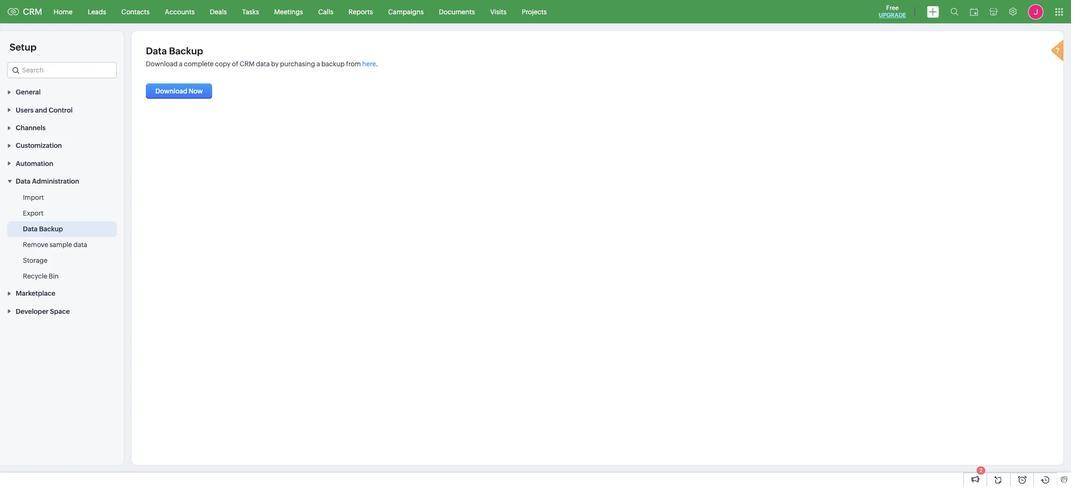 Task type: vqa. For each thing, say whether or not it's contained in the screenshot.
"by"
yes



Task type: describe. For each thing, give the bounding box(es) containing it.
leads
[[88, 8, 106, 16]]

campaigns
[[388, 8, 424, 16]]

data administration region
[[0, 190, 124, 284]]

0 vertical spatial data
[[146, 45, 167, 56]]

upgrade
[[880, 12, 907, 19]]

developer space
[[16, 308, 70, 315]]

2
[[980, 467, 983, 473]]

users
[[16, 106, 34, 114]]

download for download a complete copy of crm data by purchasing a backup from here .
[[146, 60, 178, 68]]

Search text field
[[8, 62, 116, 78]]

calls
[[319, 8, 334, 16]]

backup
[[322, 60, 345, 68]]

developer space button
[[0, 302, 124, 320]]

profile element
[[1023, 0, 1050, 23]]

of
[[232, 60, 238, 68]]

by
[[271, 60, 279, 68]]

channels
[[16, 124, 46, 132]]

now
[[189, 87, 203, 95]]

recycle bin
[[23, 272, 59, 280]]

create menu image
[[928, 6, 940, 17]]

download now button
[[146, 83, 212, 99]]

data inside region
[[73, 241, 87, 249]]

2 a from the left
[[317, 60, 320, 68]]

.
[[376, 60, 378, 68]]

general
[[16, 88, 41, 96]]

from
[[346, 60, 361, 68]]

data backup link
[[23, 224, 63, 234]]

home link
[[46, 0, 80, 23]]

remove
[[23, 241, 48, 249]]

profile image
[[1029, 4, 1044, 19]]

data backup inside data administration region
[[23, 225, 63, 233]]

import
[[23, 194, 44, 201]]

and
[[35, 106, 47, 114]]

search element
[[945, 0, 965, 23]]

storage link
[[23, 256, 47, 265]]

1 horizontal spatial crm
[[240, 60, 255, 68]]

data for data administration dropdown button at top
[[16, 177, 30, 185]]

calls link
[[311, 0, 341, 23]]

visits link
[[483, 0, 515, 23]]

contacts link
[[114, 0, 157, 23]]

reports link
[[341, 0, 381, 23]]

users and control button
[[0, 101, 124, 119]]

tasks
[[242, 8, 259, 16]]

create menu element
[[922, 0, 945, 23]]

accounts
[[165, 8, 195, 16]]

home
[[54, 8, 73, 16]]

0 vertical spatial backup
[[169, 45, 203, 56]]

remove sample data
[[23, 241, 87, 249]]

recycle bin link
[[23, 271, 59, 281]]

here
[[362, 60, 376, 68]]

leads link
[[80, 0, 114, 23]]

data for "data backup" link
[[23, 225, 38, 233]]

projects
[[522, 8, 547, 16]]

0 horizontal spatial crm
[[23, 7, 42, 17]]



Task type: locate. For each thing, give the bounding box(es) containing it.
None field
[[7, 62, 117, 78]]

0 horizontal spatial data
[[73, 241, 87, 249]]

complete
[[184, 60, 214, 68]]

0 vertical spatial data
[[256, 60, 270, 68]]

automation button
[[0, 154, 124, 172]]

administration
[[32, 177, 79, 185]]

1 vertical spatial backup
[[39, 225, 63, 233]]

1 vertical spatial download
[[156, 87, 187, 95]]

automation
[[16, 160, 53, 167]]

data
[[146, 45, 167, 56], [16, 177, 30, 185], [23, 225, 38, 233]]

data down export link
[[23, 225, 38, 233]]

1 vertical spatial data backup
[[23, 225, 63, 233]]

deals link
[[202, 0, 235, 23]]

recycle
[[23, 272, 47, 280]]

1 horizontal spatial a
[[317, 60, 320, 68]]

accounts link
[[157, 0, 202, 23]]

deals
[[210, 8, 227, 16]]

export
[[23, 209, 43, 217]]

bin
[[49, 272, 59, 280]]

users and control
[[16, 106, 73, 114]]

1 vertical spatial data
[[16, 177, 30, 185]]

1 horizontal spatial data backup
[[146, 45, 203, 56]]

reports
[[349, 8, 373, 16]]

purchasing
[[280, 60, 315, 68]]

here link
[[362, 60, 376, 68]]

1 vertical spatial crm
[[240, 60, 255, 68]]

1 a from the left
[[179, 60, 183, 68]]

0 vertical spatial download
[[146, 60, 178, 68]]

setup
[[10, 41, 36, 52]]

storage
[[23, 257, 47, 264]]

marketplace button
[[0, 284, 124, 302]]

crm
[[23, 7, 42, 17], [240, 60, 255, 68]]

a
[[179, 60, 183, 68], [317, 60, 320, 68]]

data administration
[[16, 177, 79, 185]]

data administration button
[[0, 172, 124, 190]]

data inside region
[[23, 225, 38, 233]]

channels button
[[0, 119, 124, 136]]

free
[[887, 4, 899, 11]]

data
[[256, 60, 270, 68], [73, 241, 87, 249]]

meetings link
[[267, 0, 311, 23]]

data up import 'link'
[[16, 177, 30, 185]]

a left backup
[[317, 60, 320, 68]]

data right sample
[[73, 241, 87, 249]]

download for download now
[[156, 87, 187, 95]]

1 vertical spatial data
[[73, 241, 87, 249]]

free upgrade
[[880, 4, 907, 19]]

data backup up complete
[[146, 45, 203, 56]]

backup up complete
[[169, 45, 203, 56]]

documents
[[439, 8, 475, 16]]

sample
[[50, 241, 72, 249]]

projects link
[[515, 0, 555, 23]]

general button
[[0, 83, 124, 101]]

control
[[49, 106, 73, 114]]

meetings
[[274, 8, 303, 16]]

export link
[[23, 208, 43, 218]]

copy
[[215, 60, 231, 68]]

download up download now button
[[146, 60, 178, 68]]

0 vertical spatial crm
[[23, 7, 42, 17]]

search image
[[951, 8, 959, 16]]

1 horizontal spatial backup
[[169, 45, 203, 56]]

calendar image
[[971, 8, 979, 16]]

marketplace
[[16, 290, 55, 297]]

download a complete copy of crm data by purchasing a backup from here .
[[146, 60, 378, 68]]

download now
[[156, 87, 203, 95]]

2 vertical spatial data
[[23, 225, 38, 233]]

crm right of
[[240, 60, 255, 68]]

download left now
[[156, 87, 187, 95]]

customization button
[[0, 136, 124, 154]]

campaigns link
[[381, 0, 432, 23]]

backup
[[169, 45, 203, 56], [39, 225, 63, 233]]

import link
[[23, 193, 44, 202]]

help image
[[1050, 39, 1069, 65]]

backup inside data administration region
[[39, 225, 63, 233]]

download inside button
[[156, 87, 187, 95]]

tasks link
[[235, 0, 267, 23]]

data left by
[[256, 60, 270, 68]]

documents link
[[432, 0, 483, 23]]

remove sample data link
[[23, 240, 87, 250]]

0 vertical spatial data backup
[[146, 45, 203, 56]]

developer
[[16, 308, 49, 315]]

data down contacts link on the left of the page
[[146, 45, 167, 56]]

space
[[50, 308, 70, 315]]

data backup up remove
[[23, 225, 63, 233]]

0 horizontal spatial backup
[[39, 225, 63, 233]]

0 horizontal spatial data backup
[[23, 225, 63, 233]]

backup up remove sample data
[[39, 225, 63, 233]]

customization
[[16, 142, 62, 149]]

contacts
[[121, 8, 150, 16]]

1 horizontal spatial data
[[256, 60, 270, 68]]

download
[[146, 60, 178, 68], [156, 87, 187, 95]]

0 horizontal spatial a
[[179, 60, 183, 68]]

visits
[[491, 8, 507, 16]]

a left complete
[[179, 60, 183, 68]]

data inside dropdown button
[[16, 177, 30, 185]]

data backup
[[146, 45, 203, 56], [23, 225, 63, 233]]

crm link
[[8, 7, 42, 17]]

crm left home link
[[23, 7, 42, 17]]



